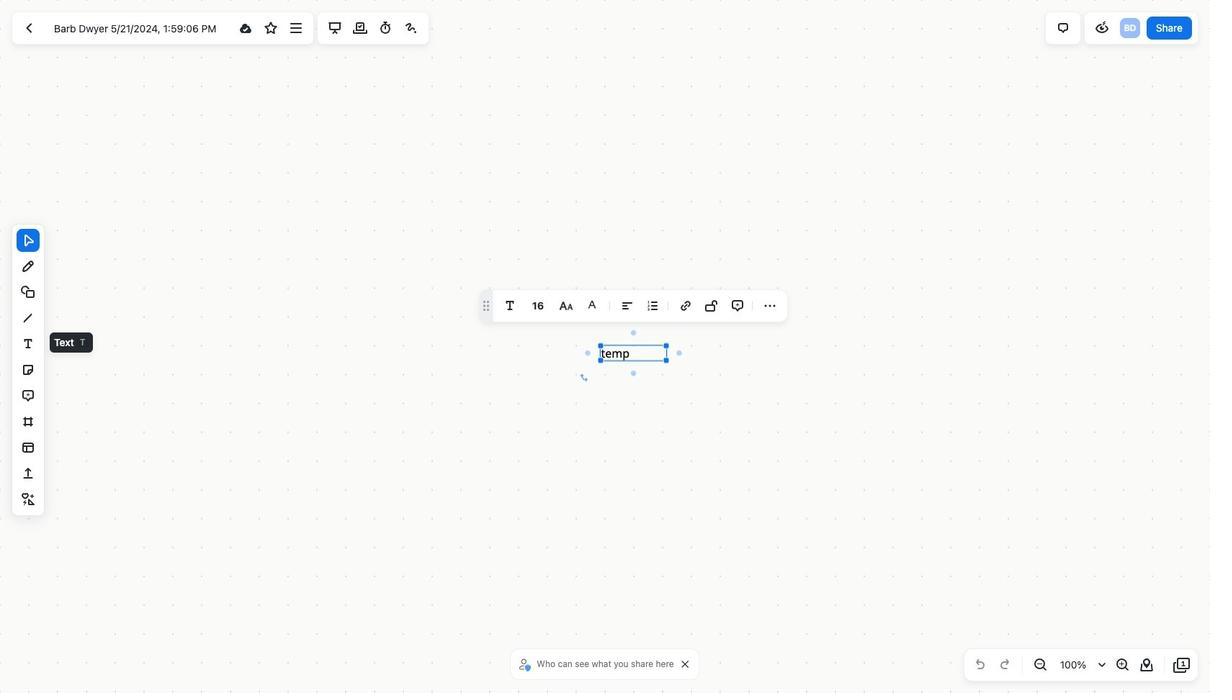 Task type: vqa. For each thing, say whether or not it's contained in the screenshot.
zoom out icon on the right bottom of the page
yes



Task type: describe. For each thing, give the bounding box(es) containing it.
zoom in image
[[1114, 657, 1131, 674]]

list image
[[645, 297, 662, 315]]

laser image
[[402, 19, 420, 37]]

dashboard image
[[21, 19, 38, 37]]

presentation image
[[326, 19, 344, 37]]

2 menu item from the left
[[700, 295, 723, 318]]

pages image
[[1173, 657, 1191, 674]]

format styles image
[[558, 297, 575, 315]]

barb dwyer list item
[[1119, 17, 1142, 40]]

timer image
[[377, 19, 394, 37]]



Task type: locate. For each thing, give the bounding box(es) containing it.
list
[[1119, 17, 1142, 40]]

close image
[[682, 661, 689, 668]]

comment panel image
[[1054, 19, 1072, 37]]

more options image
[[287, 19, 305, 37]]

Document name text field
[[43, 17, 232, 40]]

3 menu item from the left
[[726, 295, 749, 318]]

0 horizontal spatial menu item
[[498, 295, 522, 318]]

vote image
[[352, 19, 369, 37]]

zoom out image
[[1031, 657, 1049, 674]]

2 horizontal spatial menu item
[[726, 295, 749, 318]]

menu item
[[498, 295, 522, 318], [700, 295, 723, 318], [726, 295, 749, 318]]

1 menu item from the left
[[498, 295, 522, 318]]

1 horizontal spatial menu item
[[700, 295, 723, 318]]



